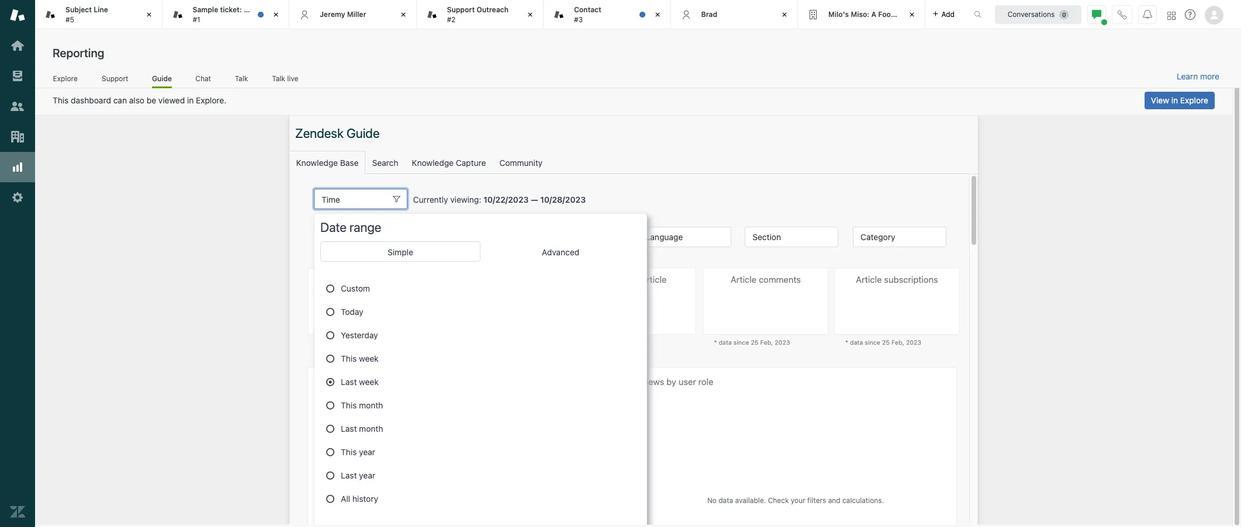 Task type: describe. For each thing, give the bounding box(es) containing it.
live
[[287, 74, 298, 83]]

tab containing subject line
[[35, 0, 162, 29]]

tab containing support outreach
[[417, 0, 544, 29]]

#5
[[65, 15, 74, 24]]

guide
[[152, 74, 172, 83]]

dashboard
[[71, 95, 111, 105]]

zendesk products image
[[1168, 11, 1176, 20]]

1 close image from the left
[[270, 9, 282, 20]]

support link
[[101, 74, 129, 87]]

line
[[94, 5, 108, 14]]

jeremy miller
[[320, 10, 366, 19]]

1 in from the left
[[187, 95, 194, 105]]

get started image
[[10, 38, 25, 53]]

tabs tab list
[[35, 0, 962, 29]]

reporting
[[53, 46, 104, 60]]

zendesk image
[[10, 505, 25, 520]]

be
[[147, 95, 156, 105]]

1 close image from the left
[[143, 9, 155, 20]]

miller
[[347, 10, 366, 19]]

organizations image
[[10, 129, 25, 144]]

close image for brad
[[779, 9, 791, 20]]

main element
[[0, 0, 35, 527]]

the
[[263, 5, 274, 14]]

miso:
[[851, 10, 870, 19]]

talk live
[[272, 74, 298, 83]]

customers image
[[10, 99, 25, 114]]

subsidiary
[[907, 10, 944, 19]]

get help image
[[1185, 9, 1196, 20]]

support for support outreach #2
[[447, 5, 475, 14]]

view in explore
[[1151, 95, 1209, 105]]

contact #3
[[574, 5, 602, 24]]

viewed
[[158, 95, 185, 105]]

admin image
[[10, 190, 25, 205]]

conversations
[[1008, 10, 1055, 18]]

contact
[[574, 5, 602, 14]]

sample ticket: meet the ticket #1
[[193, 5, 296, 24]]

guide link
[[152, 74, 172, 88]]

notifications image
[[1143, 10, 1152, 19]]

#2
[[447, 15, 456, 24]]

in inside 'button'
[[1172, 95, 1178, 105]]

close image inside jeremy miller tab
[[397, 9, 409, 20]]

milo's miso: a foodlez subsidiary
[[829, 10, 944, 19]]

view
[[1151, 95, 1169, 105]]



Task type: locate. For each thing, give the bounding box(es) containing it.
view in explore button
[[1145, 92, 1215, 109]]

0 horizontal spatial in
[[187, 95, 194, 105]]

1 vertical spatial explore
[[1180, 95, 1209, 105]]

talk right chat
[[235, 74, 248, 83]]

1 vertical spatial support
[[102, 74, 128, 83]]

jeremy miller tab
[[289, 0, 417, 29]]

4 tab from the left
[[544, 0, 671, 29]]

close image inside the brad tab
[[779, 9, 791, 20]]

talk left live
[[272, 74, 285, 83]]

support outreach #2
[[447, 5, 509, 24]]

2 tab from the left
[[162, 0, 296, 29]]

support
[[447, 5, 475, 14], [102, 74, 128, 83]]

button displays agent's chat status as online. image
[[1092, 10, 1102, 19]]

explore.
[[196, 95, 226, 105]]

tab containing contact
[[544, 0, 671, 29]]

talk live link
[[272, 74, 299, 87]]

in right view
[[1172, 95, 1178, 105]]

a
[[871, 10, 876, 19]]

3 close image from the left
[[906, 9, 918, 20]]

0 horizontal spatial close image
[[143, 9, 155, 20]]

milo's
[[829, 10, 849, 19]]

close image right outreach
[[524, 9, 536, 20]]

#1
[[193, 15, 200, 24]]

close image left milo's
[[779, 9, 791, 20]]

talk for talk live
[[272, 74, 285, 83]]

brad
[[701, 10, 718, 19]]

learn more
[[1177, 71, 1220, 81]]

sample
[[193, 5, 218, 14]]

talk
[[235, 74, 248, 83], [272, 74, 285, 83]]

close image right miller
[[397, 9, 409, 20]]

outreach
[[477, 5, 509, 14]]

ticket
[[276, 5, 296, 14]]

2 close image from the left
[[779, 9, 791, 20]]

foodlez
[[878, 10, 905, 19]]

support inside support outreach #2
[[447, 5, 475, 14]]

2 talk from the left
[[272, 74, 285, 83]]

4 close image from the left
[[652, 9, 663, 20]]

#3
[[574, 15, 583, 24]]

talk link
[[235, 74, 248, 87]]

also
[[129, 95, 144, 105]]

learn
[[1177, 71, 1198, 81]]

this
[[53, 95, 69, 105]]

close image left brad
[[652, 9, 663, 20]]

close image
[[270, 9, 282, 20], [397, 9, 409, 20], [524, 9, 536, 20], [652, 9, 663, 20]]

tab
[[35, 0, 162, 29], [162, 0, 296, 29], [417, 0, 544, 29], [544, 0, 671, 29]]

jeremy
[[320, 10, 345, 19]]

support up can
[[102, 74, 128, 83]]

0 vertical spatial explore
[[53, 74, 78, 83]]

add button
[[925, 0, 962, 29]]

in right viewed
[[187, 95, 194, 105]]

add
[[942, 10, 955, 18]]

2 horizontal spatial close image
[[906, 9, 918, 20]]

1 horizontal spatial close image
[[779, 9, 791, 20]]

learn more link
[[1177, 71, 1220, 82]]

more
[[1200, 71, 1220, 81]]

1 horizontal spatial support
[[447, 5, 475, 14]]

0 horizontal spatial talk
[[235, 74, 248, 83]]

meet
[[244, 5, 261, 14]]

close image
[[143, 9, 155, 20], [779, 9, 791, 20], [906, 9, 918, 20]]

this dashboard can also be viewed in explore.
[[53, 95, 226, 105]]

0 horizontal spatial support
[[102, 74, 128, 83]]

talk for talk
[[235, 74, 248, 83]]

in
[[187, 95, 194, 105], [1172, 95, 1178, 105]]

subject
[[65, 5, 92, 14]]

tab containing sample ticket: meet the ticket
[[162, 0, 296, 29]]

chat
[[195, 74, 211, 83]]

1 talk from the left
[[235, 74, 248, 83]]

conversations button
[[995, 5, 1082, 24]]

support for support
[[102, 74, 128, 83]]

2 close image from the left
[[397, 9, 409, 20]]

close image for milo's miso: a foodlez subsidiary
[[906, 9, 918, 20]]

brad tab
[[671, 0, 798, 29]]

close image inside milo's miso: a foodlez subsidiary tab
[[906, 9, 918, 20]]

1 horizontal spatial talk
[[272, 74, 285, 83]]

1 horizontal spatial explore
[[1180, 95, 1209, 105]]

3 tab from the left
[[417, 0, 544, 29]]

0 vertical spatial support
[[447, 5, 475, 14]]

ticket:
[[220, 5, 242, 14]]

explore inside 'button'
[[1180, 95, 1209, 105]]

reporting image
[[10, 160, 25, 175]]

views image
[[10, 68, 25, 84]]

2 in from the left
[[1172, 95, 1178, 105]]

explore up the this on the left
[[53, 74, 78, 83]]

close image right meet
[[270, 9, 282, 20]]

3 close image from the left
[[524, 9, 536, 20]]

zendesk support image
[[10, 8, 25, 23]]

milo's miso: a foodlez subsidiary tab
[[798, 0, 944, 29]]

1 tab from the left
[[35, 0, 162, 29]]

0 horizontal spatial explore
[[53, 74, 78, 83]]

1 horizontal spatial in
[[1172, 95, 1178, 105]]

chat link
[[195, 74, 211, 87]]

explore link
[[53, 74, 78, 87]]

can
[[113, 95, 127, 105]]

subject line #5
[[65, 5, 108, 24]]

explore down learn more link
[[1180, 95, 1209, 105]]

explore
[[53, 74, 78, 83], [1180, 95, 1209, 105]]

support up the #2
[[447, 5, 475, 14]]

close image left #1
[[143, 9, 155, 20]]

close image right 'foodlez'
[[906, 9, 918, 20]]



Task type: vqa. For each thing, say whether or not it's contained in the screenshot.
the search
no



